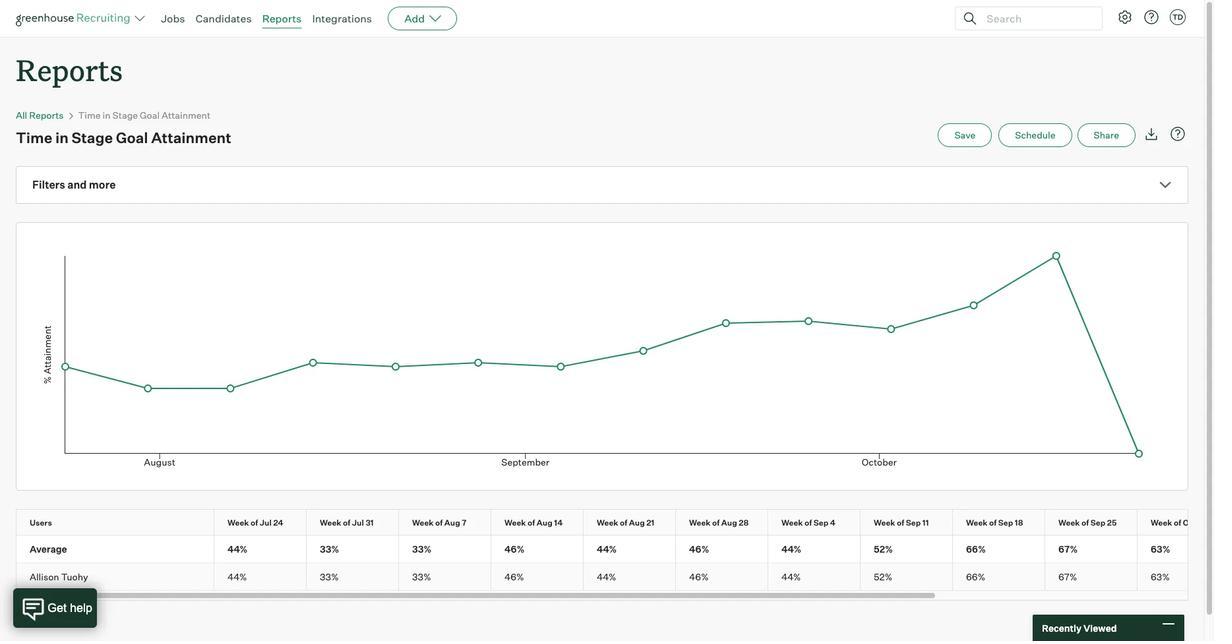Task type: locate. For each thing, give the bounding box(es) containing it.
9 of from the left
[[990, 518, 997, 528]]

save
[[955, 129, 976, 141]]

week left 25
[[1059, 518, 1080, 528]]

grid
[[16, 510, 1214, 600]]

6 of from the left
[[712, 518, 720, 528]]

1 horizontal spatial in
[[103, 110, 111, 121]]

0 vertical spatial 67%
[[1059, 544, 1078, 555]]

1 jul from the left
[[260, 518, 272, 528]]

aug left 7
[[444, 518, 460, 528]]

52% for allison tuohy
[[874, 571, 893, 583]]

filters and more
[[32, 178, 116, 191]]

1 vertical spatial attainment
[[151, 129, 231, 147]]

of for 18
[[990, 518, 997, 528]]

candidates link
[[196, 12, 252, 25]]

download image
[[1144, 126, 1160, 142]]

of for 28
[[712, 518, 720, 528]]

jul left 31
[[352, 518, 364, 528]]

integrations
[[312, 12, 372, 25]]

67%
[[1059, 544, 1078, 555], [1059, 571, 1078, 583]]

63% for allison tuohy
[[1151, 571, 1170, 583]]

week inside column header
[[966, 518, 988, 528]]

sep
[[814, 518, 829, 528], [906, 518, 921, 528], [999, 518, 1013, 528], [1091, 518, 1106, 528]]

time right all reports link
[[78, 110, 101, 121]]

2 63% from the top
[[1151, 571, 1170, 583]]

week of sep 25 column header
[[1046, 510, 1149, 535]]

9 week from the left
[[966, 518, 988, 528]]

11
[[923, 518, 929, 528]]

of for 2
[[1174, 518, 1182, 528]]

time down all reports link
[[16, 129, 52, 147]]

goal
[[140, 110, 160, 121], [116, 129, 148, 147]]

allison
[[30, 571, 59, 583]]

week of oct 2
[[1151, 518, 1203, 528]]

of left 4
[[805, 518, 812, 528]]

5 of from the left
[[620, 518, 628, 528]]

4 aug from the left
[[722, 518, 737, 528]]

jul left 24
[[260, 518, 272, 528]]

reports right all
[[29, 110, 64, 121]]

time in stage goal attainment
[[78, 110, 211, 121], [16, 129, 231, 147]]

of left '11'
[[897, 518, 905, 528]]

sep inside column header
[[906, 518, 921, 528]]

1 vertical spatial time in stage goal attainment
[[16, 129, 231, 147]]

of inside the week of aug 21 'column header'
[[620, 518, 628, 528]]

save button
[[938, 123, 992, 147]]

of left 21
[[620, 518, 628, 528]]

schedule button
[[999, 123, 1072, 147]]

week of aug 21
[[597, 518, 655, 528]]

reports
[[262, 12, 302, 25], [16, 50, 123, 89], [29, 110, 64, 121]]

of left 14
[[528, 518, 535, 528]]

recently
[[1042, 622, 1082, 634]]

1 vertical spatial in
[[55, 129, 69, 147]]

7 week from the left
[[782, 518, 803, 528]]

52%
[[874, 544, 893, 555], [874, 571, 893, 583]]

67% for allison tuohy
[[1059, 571, 1078, 583]]

week of aug 14 column header
[[491, 510, 595, 535]]

2 vertical spatial row
[[16, 563, 1214, 591]]

24
[[273, 518, 283, 528]]

row containing users
[[16, 510, 1214, 535]]

21
[[647, 518, 655, 528]]

0 vertical spatial time
[[78, 110, 101, 121]]

6 week from the left
[[689, 518, 711, 528]]

4 week from the left
[[505, 518, 526, 528]]

11 week from the left
[[1151, 518, 1173, 528]]

week
[[228, 518, 249, 528], [320, 518, 341, 528], [412, 518, 434, 528], [505, 518, 526, 528], [597, 518, 618, 528], [689, 518, 711, 528], [782, 518, 803, 528], [874, 518, 896, 528], [966, 518, 988, 528], [1059, 518, 1080, 528], [1151, 518, 1173, 528]]

1 63% from the top
[[1151, 544, 1171, 555]]

stage
[[113, 110, 138, 121], [72, 129, 113, 147]]

11 of from the left
[[1174, 518, 1182, 528]]

week of sep 25
[[1059, 518, 1117, 528]]

of for 7
[[435, 518, 443, 528]]

10 of from the left
[[1082, 518, 1089, 528]]

1 vertical spatial 66%
[[966, 571, 986, 583]]

week of jul 24
[[228, 518, 283, 528]]

aug
[[444, 518, 460, 528], [537, 518, 553, 528], [629, 518, 645, 528], [722, 518, 737, 528]]

1 vertical spatial 63%
[[1151, 571, 1170, 583]]

of for 14
[[528, 518, 535, 528]]

aug left 14
[[537, 518, 553, 528]]

week left 24
[[228, 518, 249, 528]]

aug inside 'column header'
[[629, 518, 645, 528]]

1 aug from the left
[[444, 518, 460, 528]]

4 of from the left
[[528, 518, 535, 528]]

of left 25
[[1082, 518, 1089, 528]]

46%
[[505, 544, 525, 555], [689, 544, 709, 555], [505, 571, 524, 583], [689, 571, 709, 583]]

of left 24
[[251, 518, 258, 528]]

0 vertical spatial 66%
[[966, 544, 986, 555]]

of inside week of sep 4 column header
[[805, 518, 812, 528]]

of left 7
[[435, 518, 443, 528]]

attainment
[[162, 110, 211, 121], [151, 129, 231, 147]]

66% for allison tuohy
[[966, 571, 986, 583]]

week for week of oct 2
[[1151, 518, 1173, 528]]

1 row group from the top
[[16, 536, 1214, 563]]

week of aug 21 column header
[[584, 510, 687, 535]]

schedule
[[1015, 129, 1056, 141]]

week for week of aug 14
[[505, 518, 526, 528]]

2 row group from the top
[[16, 563, 1214, 591]]

week for week of sep 11
[[874, 518, 896, 528]]

configure image
[[1117, 9, 1133, 25]]

week left '11'
[[874, 518, 896, 528]]

of inside "week of aug 14" column header
[[528, 518, 535, 528]]

0 horizontal spatial jul
[[260, 518, 272, 528]]

10 week from the left
[[1059, 518, 1080, 528]]

2 of from the left
[[343, 518, 350, 528]]

row group
[[16, 536, 1214, 563], [16, 563, 1214, 591]]

2 66% from the top
[[966, 571, 986, 583]]

of inside week of jul 24 column header
[[251, 518, 258, 528]]

of inside week of jul 31 column header
[[343, 518, 350, 528]]

reports down greenhouse recruiting image
[[16, 50, 123, 89]]

3 row from the top
[[16, 563, 1214, 591]]

1 vertical spatial goal
[[116, 129, 148, 147]]

of inside week of sep 18 column header
[[990, 518, 997, 528]]

67% down week of sep 25 on the bottom of page
[[1059, 544, 1078, 555]]

33%
[[320, 544, 339, 555], [412, 544, 432, 555], [320, 571, 339, 583], [412, 571, 431, 583]]

week of aug 7
[[412, 518, 467, 528]]

28
[[739, 518, 749, 528]]

1 week from the left
[[228, 518, 249, 528]]

week of aug 28 column header
[[676, 510, 780, 535]]

sep left 25
[[1091, 518, 1106, 528]]

of inside week of aug 28 column header
[[712, 518, 720, 528]]

0 horizontal spatial time
[[16, 129, 52, 147]]

5 week from the left
[[597, 518, 618, 528]]

week for week of aug 21
[[597, 518, 618, 528]]

of for 21
[[620, 518, 628, 528]]

week of aug 28
[[689, 518, 749, 528]]

jul inside week of jul 31 column header
[[352, 518, 364, 528]]

row group containing allison tuohy
[[16, 563, 1214, 591]]

of for 25
[[1082, 518, 1089, 528]]

0 vertical spatial row
[[16, 510, 1214, 535]]

week left 14
[[505, 518, 526, 528]]

sep inside column header
[[999, 518, 1013, 528]]

week left 4
[[782, 518, 803, 528]]

63%
[[1151, 544, 1171, 555], [1151, 571, 1170, 583]]

1 67% from the top
[[1059, 544, 1078, 555]]

faq image
[[1170, 126, 1186, 142]]

1 66% from the top
[[966, 544, 986, 555]]

0 horizontal spatial in
[[55, 129, 69, 147]]

of for 11
[[897, 518, 905, 528]]

31
[[366, 518, 374, 528]]

of left 31
[[343, 518, 350, 528]]

2 vertical spatial reports
[[29, 110, 64, 121]]

recently viewed
[[1042, 622, 1117, 634]]

week left oct
[[1151, 518, 1173, 528]]

week inside 'column header'
[[597, 518, 618, 528]]

1 vertical spatial row
[[16, 536, 1214, 563]]

row containing allison tuohy
[[16, 563, 1214, 591]]

row
[[16, 510, 1214, 535], [16, 536, 1214, 563], [16, 563, 1214, 591]]

of for 24
[[251, 518, 258, 528]]

jul for 24
[[260, 518, 272, 528]]

25
[[1107, 518, 1117, 528]]

aug left 28
[[722, 518, 737, 528]]

8 week from the left
[[874, 518, 896, 528]]

of for 31
[[343, 518, 350, 528]]

week for week of aug 7
[[412, 518, 434, 528]]

of left 18
[[990, 518, 997, 528]]

8 of from the left
[[897, 518, 905, 528]]

week left 18
[[966, 518, 988, 528]]

share
[[1094, 129, 1119, 141]]

week of sep 11 column header
[[861, 510, 964, 535]]

1 52% from the top
[[874, 544, 893, 555]]

reports right candidates
[[262, 12, 302, 25]]

3 aug from the left
[[629, 518, 645, 528]]

0 vertical spatial attainment
[[162, 110, 211, 121]]

of left oct
[[1174, 518, 1182, 528]]

of inside week of sep 25 column header
[[1082, 518, 1089, 528]]

4 sep from the left
[[1091, 518, 1106, 528]]

of left 28
[[712, 518, 720, 528]]

0 vertical spatial 52%
[[874, 544, 893, 555]]

7 of from the left
[[805, 518, 812, 528]]

in
[[103, 110, 111, 121], [55, 129, 69, 147]]

0 vertical spatial 63%
[[1151, 544, 1171, 555]]

0 vertical spatial in
[[103, 110, 111, 121]]

1 vertical spatial 67%
[[1059, 571, 1078, 583]]

44%
[[228, 544, 248, 555], [597, 544, 617, 555], [782, 544, 802, 555], [228, 571, 247, 583], [597, 571, 616, 583], [782, 571, 801, 583]]

2 week from the left
[[320, 518, 341, 528]]

3 sep from the left
[[999, 518, 1013, 528]]

td button
[[1170, 9, 1186, 25]]

2 row from the top
[[16, 536, 1214, 563]]

week left 31
[[320, 518, 341, 528]]

week left 21
[[597, 518, 618, 528]]

18
[[1015, 518, 1024, 528]]

1 horizontal spatial jul
[[352, 518, 364, 528]]

1 vertical spatial 52%
[[874, 571, 893, 583]]

greenhouse recruiting image
[[16, 11, 135, 26]]

1 row from the top
[[16, 510, 1214, 535]]

sep left 18
[[999, 518, 1013, 528]]

sep left '11'
[[906, 518, 921, 528]]

share button
[[1078, 123, 1136, 147]]

2 aug from the left
[[537, 518, 553, 528]]

of inside 'week of aug 7' column header
[[435, 518, 443, 528]]

aug left 21
[[629, 518, 645, 528]]

2 52% from the top
[[874, 571, 893, 583]]

1 sep from the left
[[814, 518, 829, 528]]

66%
[[966, 544, 986, 555], [966, 571, 986, 583]]

3 of from the left
[[435, 518, 443, 528]]

1 vertical spatial reports
[[16, 50, 123, 89]]

time
[[78, 110, 101, 121], [16, 129, 52, 147]]

jul
[[260, 518, 272, 528], [352, 518, 364, 528]]

all reports
[[16, 110, 64, 121]]

2 67% from the top
[[1059, 571, 1078, 583]]

sep for 11
[[906, 518, 921, 528]]

of
[[251, 518, 258, 528], [343, 518, 350, 528], [435, 518, 443, 528], [528, 518, 535, 528], [620, 518, 628, 528], [712, 518, 720, 528], [805, 518, 812, 528], [897, 518, 905, 528], [990, 518, 997, 528], [1082, 518, 1089, 528], [1174, 518, 1182, 528]]

67% up recently
[[1059, 571, 1078, 583]]

week left 7
[[412, 518, 434, 528]]

week left 28
[[689, 518, 711, 528]]

sep left 4
[[814, 518, 829, 528]]

4
[[830, 518, 836, 528]]

of inside week of sep 11 column header
[[897, 518, 905, 528]]

0 vertical spatial stage
[[113, 110, 138, 121]]

jul inside week of jul 24 column header
[[260, 518, 272, 528]]

2 sep from the left
[[906, 518, 921, 528]]

3 week from the left
[[412, 518, 434, 528]]

1 of from the left
[[251, 518, 258, 528]]

more
[[89, 178, 116, 191]]

2 jul from the left
[[352, 518, 364, 528]]



Task type: vqa. For each thing, say whether or not it's contained in the screenshot.
'Wong'
no



Task type: describe. For each thing, give the bounding box(es) containing it.
aug for 28
[[722, 518, 737, 528]]

jul for 31
[[352, 518, 364, 528]]

aug for 7
[[444, 518, 460, 528]]

1 horizontal spatial time
[[78, 110, 101, 121]]

all
[[16, 110, 27, 121]]

sep for 4
[[814, 518, 829, 528]]

users
[[30, 518, 52, 528]]

aug for 21
[[629, 518, 645, 528]]

candidates
[[196, 12, 252, 25]]

0 vertical spatial goal
[[140, 110, 160, 121]]

1 vertical spatial time
[[16, 129, 52, 147]]

oct
[[1183, 518, 1197, 528]]

1 vertical spatial stage
[[72, 129, 113, 147]]

aug for 14
[[537, 518, 553, 528]]

week of sep 18
[[966, 518, 1024, 528]]

add
[[404, 12, 425, 25]]

week of jul 24 column header
[[214, 510, 318, 535]]

row group containing average
[[16, 536, 1214, 563]]

jobs
[[161, 12, 185, 25]]

63% for average
[[1151, 544, 1171, 555]]

2
[[1199, 518, 1203, 528]]

week for week of sep 25
[[1059, 518, 1080, 528]]

jobs link
[[161, 12, 185, 25]]

week of sep 11
[[874, 518, 929, 528]]

td button
[[1168, 7, 1189, 28]]

average
[[30, 544, 67, 555]]

time in stage goal attainment link
[[78, 110, 211, 121]]

viewed
[[1084, 622, 1117, 634]]

row containing average
[[16, 536, 1214, 563]]

filters
[[32, 178, 65, 191]]

66% for average
[[966, 544, 986, 555]]

sep for 25
[[1091, 518, 1106, 528]]

week of sep 4 column header
[[769, 510, 872, 535]]

week for week of sep 18
[[966, 518, 988, 528]]

tuohy
[[61, 571, 88, 583]]

allison tuohy
[[30, 571, 88, 583]]

and
[[67, 178, 87, 191]]

of for 4
[[805, 518, 812, 528]]

0 vertical spatial reports
[[262, 12, 302, 25]]

52% for average
[[874, 544, 893, 555]]

week for week of aug 28
[[689, 518, 711, 528]]

week of aug 7 column header
[[399, 510, 503, 535]]

14
[[554, 518, 563, 528]]

week of aug 14
[[505, 518, 563, 528]]

add button
[[388, 7, 457, 30]]

week for week of jul 31
[[320, 518, 341, 528]]

reports link
[[262, 12, 302, 25]]

save and schedule this report to revisit it! element
[[938, 123, 999, 147]]

users column header
[[16, 510, 226, 535]]

7
[[462, 518, 467, 528]]

week of sep 18 column header
[[953, 510, 1057, 535]]

integrations link
[[312, 12, 372, 25]]

week for week of jul 24
[[228, 518, 249, 528]]

week of jul 31
[[320, 518, 374, 528]]

0 vertical spatial time in stage goal attainment
[[78, 110, 211, 121]]

Search text field
[[984, 9, 1090, 28]]

67% for average
[[1059, 544, 1078, 555]]

sep for 18
[[999, 518, 1013, 528]]

td
[[1173, 13, 1184, 22]]

week for week of sep 4
[[782, 518, 803, 528]]

all reports link
[[16, 110, 64, 121]]

grid containing average
[[16, 510, 1214, 600]]

xychart image
[[32, 223, 1172, 487]]

week of jul 31 column header
[[307, 510, 410, 535]]

week of sep 4
[[782, 518, 836, 528]]



